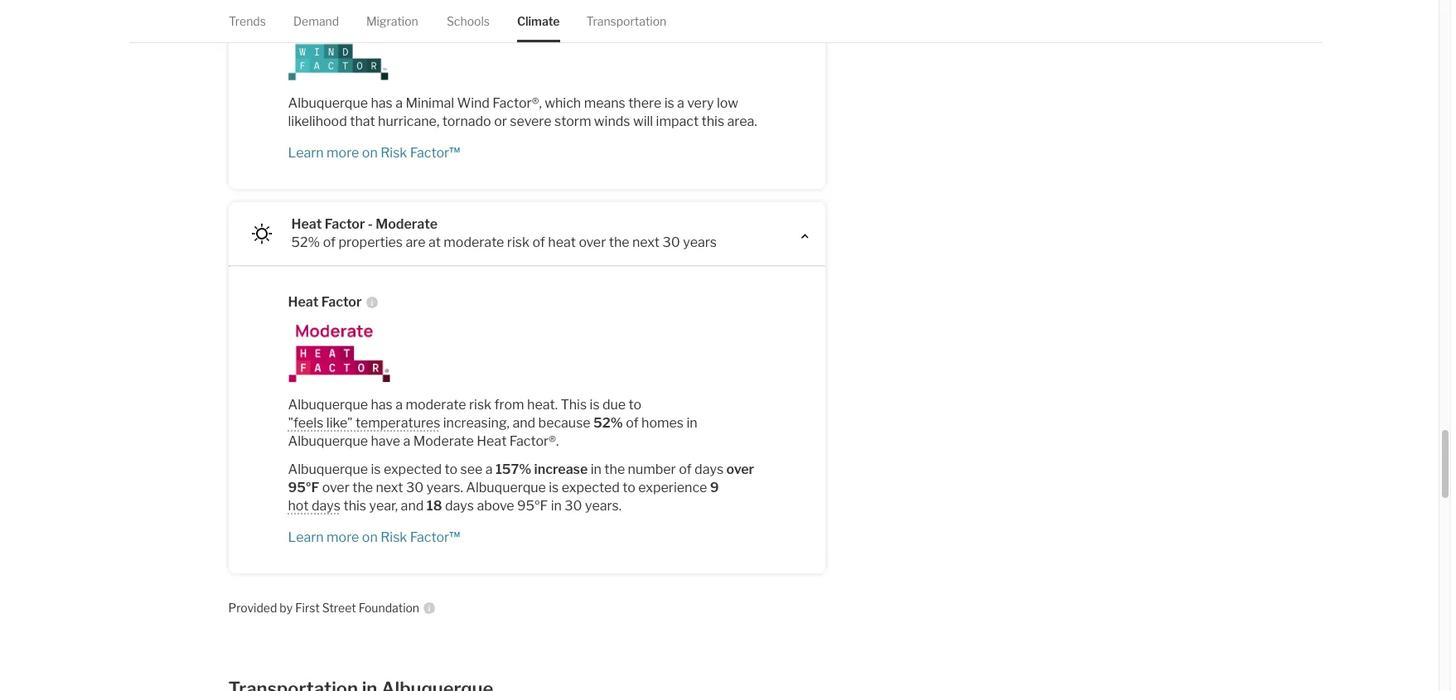 Task type: describe. For each thing, give the bounding box(es) containing it.
is down have on the bottom left of page
[[371, 461, 381, 477]]

1 horizontal spatial years.
[[585, 498, 622, 514]]

demand link
[[293, 0, 339, 42]]

heat factor score logo image
[[288, 325, 765, 383]]

risk inside albuquerque has a moderate risk from heat. this is due to "feels like" temperatures increasing, and because 52% of homes in albuquerque have a moderate heat factor® .
[[469, 397, 492, 413]]

of left properties
[[323, 234, 336, 250]]

and inside albuquerque is expected to see a 157 % increase in the number of days over 95 ºf over the next 30 years. albuquerque is expected to experience 9 hot days this year, and 18 days above 95 ºf in 30 years.
[[401, 498, 424, 514]]

2 vertical spatial the
[[352, 480, 373, 495]]

schools
[[446, 14, 489, 28]]

trends link
[[228, 0, 266, 42]]

over inside heat factor - moderate 52% of properties are at moderate        risk of heat over the next 30 years
[[579, 234, 606, 250]]

0 horizontal spatial 95
[[288, 480, 306, 495]]

which
[[545, 95, 581, 111]]

years
[[683, 234, 717, 250]]

this inside wind factor®, which means there is a very low likelihood that hurricane, tornado or severe storm winds will impact this area.
[[702, 113, 725, 129]]

and inside albuquerque has a moderate risk from heat. this is due to "feels like" temperatures increasing, and because 52% of homes in albuquerque have a moderate heat factor® .
[[513, 415, 536, 431]]

albuquerque is expected to see a 157 % increase in the number of days over 95 ºf over the next 30 years. albuquerque is expected to experience 9 hot days this year, and 18 days above 95 ºf in 30 years.
[[288, 461, 754, 514]]

a up temperatures
[[396, 397, 403, 413]]

wind factor®, which means there is a very low likelihood that hurricane, tornado or severe storm winds will impact this area.
[[288, 95, 757, 129]]

first
[[295, 601, 320, 615]]

albuquerque for albuquerque has a moderate risk from heat. this is due to "feels like" temperatures increasing, and because 52% of homes in albuquerque have a moderate heat factor® .
[[288, 397, 368, 413]]

demand
[[293, 14, 339, 28]]

2 factor™ from the top
[[410, 529, 460, 545]]

means
[[584, 95, 626, 111]]

very
[[687, 95, 714, 111]]

minimal
[[406, 95, 454, 111]]

-
[[368, 216, 373, 232]]

or
[[494, 113, 507, 129]]

increasing,
[[443, 415, 510, 431]]

1 horizontal spatial expected
[[562, 480, 620, 495]]

moderate inside heat factor - moderate 52% of properties are at moderate        risk of heat over the next 30 years
[[444, 234, 504, 250]]

0 horizontal spatial over
[[322, 480, 350, 495]]

1 on from the top
[[362, 145, 378, 161]]

2 more from the top
[[327, 529, 359, 545]]

factor®,
[[493, 95, 542, 111]]

that
[[350, 113, 375, 129]]

wind
[[457, 95, 490, 111]]

9
[[710, 480, 719, 495]]

has for minimal
[[371, 95, 393, 111]]

low
[[717, 95, 739, 111]]

have
[[371, 433, 400, 449]]

%
[[519, 461, 532, 477]]

the inside heat factor - moderate 52% of properties are at moderate        risk of heat over the next 30 years
[[609, 234, 630, 250]]

0 horizontal spatial days
[[312, 498, 341, 514]]

provided
[[228, 601, 277, 615]]

storm
[[555, 113, 591, 129]]

heat for heat factor
[[288, 294, 319, 310]]

1 vertical spatial in
[[591, 461, 602, 477]]

0 vertical spatial expected
[[384, 461, 442, 477]]

experience
[[638, 480, 707, 495]]

albuquerque for albuquerque has a minimal
[[288, 95, 368, 111]]

2 vertical spatial in
[[551, 498, 562, 514]]

.
[[556, 433, 559, 449]]

likelihood
[[288, 113, 347, 129]]

this
[[561, 397, 587, 413]]

winds
[[594, 113, 630, 129]]

area.
[[727, 113, 757, 129]]

heat inside albuquerque has a moderate risk from heat. this is due to "feels like" temperatures increasing, and because 52% of homes in albuquerque have a moderate heat factor® .
[[477, 433, 507, 449]]

severe
[[510, 113, 552, 129]]

heat for heat factor - moderate 52% of properties are at moderate        risk of heat over the next 30 years
[[291, 216, 322, 232]]

is inside wind factor®, which means there is a very low likelihood that hurricane, tornado or severe storm winds will impact this area.
[[664, 95, 674, 111]]

street
[[322, 601, 356, 615]]

albuquerque has a minimal
[[288, 95, 454, 111]]

hot
[[288, 498, 309, 514]]

due
[[603, 397, 626, 413]]

of inside albuquerque has a moderate risk from heat. this is due to "feels like" temperatures increasing, and because 52% of homes in albuquerque have a moderate heat factor® .
[[626, 415, 639, 431]]

provided by first street foundation
[[228, 601, 419, 615]]

1 more from the top
[[327, 145, 359, 161]]

is inside albuquerque has a moderate risk from heat. this is due to "feels like" temperatures increasing, and because 52% of homes in albuquerque have a moderate heat factor® .
[[590, 397, 600, 413]]

2 learn more on risk factor™ from the top
[[288, 529, 460, 545]]

of inside albuquerque is expected to see a 157 % increase in the number of days over 95 ºf over the next 30 years. albuquerque is expected to experience 9 hot days this year, and 18 days above 95 ºf in 30 years.
[[679, 461, 692, 477]]

heat factor
[[288, 294, 362, 310]]

is down increase
[[549, 480, 559, 495]]

1 horizontal spatial ºf
[[535, 498, 548, 514]]

increase
[[534, 461, 588, 477]]

by
[[280, 601, 293, 615]]

like"
[[326, 415, 353, 431]]

30 inside heat factor - moderate 52% of properties are at moderate        risk of heat over the next 30 years
[[663, 234, 680, 250]]

are
[[406, 234, 426, 250]]



Task type: locate. For each thing, give the bounding box(es) containing it.
2 horizontal spatial in
[[687, 415, 698, 431]]

1 horizontal spatial next
[[632, 234, 660, 250]]

this left year,
[[344, 498, 366, 514]]

moderate up temperatures
[[406, 397, 466, 413]]

1 horizontal spatial days
[[445, 498, 474, 514]]

1 vertical spatial factor
[[321, 294, 362, 310]]

95 right above
[[517, 498, 535, 514]]

is left due
[[590, 397, 600, 413]]

ºf down increase
[[535, 498, 548, 514]]

1 vertical spatial and
[[401, 498, 424, 514]]

of left the heat
[[533, 234, 545, 250]]

risk
[[507, 234, 530, 250], [469, 397, 492, 413]]

30 down increase
[[565, 498, 582, 514]]

albuquerque
[[288, 95, 368, 111], [288, 397, 368, 413], [288, 433, 368, 449], [288, 461, 368, 477], [466, 480, 546, 495]]

to down number
[[623, 480, 636, 495]]

has up temperatures
[[371, 397, 393, 413]]

hurricane,
[[378, 113, 440, 129]]

2 risk from the top
[[381, 529, 407, 545]]

1 vertical spatial years.
[[585, 498, 622, 514]]

next left years
[[632, 234, 660, 250]]

157
[[496, 461, 519, 477]]

albuquerque up likelihood
[[288, 95, 368, 111]]

2 vertical spatial 30
[[565, 498, 582, 514]]

1 factor™ from the top
[[410, 145, 460, 161]]

heat.
[[527, 397, 558, 413]]

0 horizontal spatial next
[[376, 480, 403, 495]]

1 vertical spatial risk
[[381, 529, 407, 545]]

0 horizontal spatial expected
[[384, 461, 442, 477]]

of left homes
[[626, 415, 639, 431]]

on down that
[[362, 145, 378, 161]]

has for moderate
[[371, 397, 393, 413]]

of
[[323, 234, 336, 250], [533, 234, 545, 250], [626, 415, 639, 431], [679, 461, 692, 477]]

0 vertical spatial to
[[629, 397, 642, 413]]

risk down year,
[[381, 529, 407, 545]]

0 vertical spatial risk
[[381, 145, 407, 161]]

2 on from the top
[[362, 529, 378, 545]]

0 vertical spatial ºf
[[306, 480, 319, 495]]

0 vertical spatial in
[[687, 415, 698, 431]]

0 horizontal spatial in
[[551, 498, 562, 514]]

factor™ down hurricane,
[[410, 145, 460, 161]]

52% down due
[[594, 415, 623, 431]]

albuquerque down like"
[[288, 433, 368, 449]]

factor for heat factor - moderate 52% of properties are at moderate        risk of heat over the next 30 years
[[325, 216, 365, 232]]

1 vertical spatial more
[[327, 529, 359, 545]]

learn more on risk factor™ link down severe
[[288, 144, 765, 162]]

has inside albuquerque has a moderate risk from heat. this is due to "feels like" temperatures increasing, and because 52% of homes in albuquerque have a moderate heat factor® .
[[371, 397, 393, 413]]

from
[[494, 397, 524, 413]]

1 vertical spatial next
[[376, 480, 403, 495]]

climate
[[517, 14, 560, 28]]

moderate inside heat factor - moderate 52% of properties are at moderate        risk of heat over the next 30 years
[[376, 216, 438, 232]]

0 horizontal spatial 30
[[406, 480, 424, 495]]

0 vertical spatial factor™
[[410, 145, 460, 161]]

will
[[633, 113, 653, 129]]

2 vertical spatial to
[[623, 480, 636, 495]]

temperatures
[[356, 415, 440, 431]]

moderate
[[444, 234, 504, 250], [406, 397, 466, 413]]

this inside albuquerque is expected to see a 157 % increase in the number of days over 95 ºf over the next 30 years. albuquerque is expected to experience 9 hot days this year, and 18 days above 95 ºf in 30 years.
[[344, 498, 366, 514]]

factor for heat factor
[[321, 294, 362, 310]]

2 vertical spatial over
[[322, 480, 350, 495]]

factor inside heat factor - moderate 52% of properties are at moderate        risk of heat over the next 30 years
[[325, 216, 365, 232]]

a inside albuquerque is expected to see a 157 % increase in the number of days over 95 ºf over the next 30 years. albuquerque is expected to experience 9 hot days this year, and 18 days above 95 ºf in 30 years.
[[485, 461, 493, 477]]

a up hurricane,
[[396, 95, 403, 111]]

next inside heat factor - moderate 52% of properties are at moderate        risk of heat over the next 30 years
[[632, 234, 660, 250]]

heat inside heat factor - moderate 52% of properties are at moderate        risk of heat over the next 30 years
[[291, 216, 322, 232]]

0 vertical spatial this
[[702, 113, 725, 129]]

1 horizontal spatial and
[[513, 415, 536, 431]]

factor down properties
[[321, 294, 362, 310]]

0 horizontal spatial this
[[344, 498, 366, 514]]

above
[[477, 498, 514, 514]]

on down year,
[[362, 529, 378, 545]]

learn more on risk factor™ down year,
[[288, 529, 460, 545]]

2 horizontal spatial days
[[695, 461, 724, 477]]

albuquerque for albuquerque is expected to see a 157 % increase in the number of days over 95 ºf over the next 30 years. albuquerque is expected to experience 9 hot days this year, and 18 days above 95 ºf in 30 years.
[[288, 461, 368, 477]]

heat
[[548, 234, 576, 250]]

is
[[664, 95, 674, 111], [590, 397, 600, 413], [371, 461, 381, 477], [549, 480, 559, 495]]

1 vertical spatial ºf
[[535, 498, 548, 514]]

heat
[[291, 216, 322, 232], [288, 294, 319, 310], [477, 433, 507, 449]]

2 horizontal spatial over
[[727, 461, 754, 477]]

learn down hot
[[288, 529, 324, 545]]

next inside albuquerque is expected to see a 157 % increase in the number of days over 95 ºf over the next 30 years. albuquerque is expected to experience 9 hot days this year, and 18 days above 95 ºf in 30 years.
[[376, 480, 403, 495]]

0 vertical spatial learn more on risk factor™ link
[[288, 144, 765, 162]]

95 up hot
[[288, 480, 306, 495]]

1 vertical spatial has
[[371, 397, 393, 413]]

factor™ down 18
[[410, 529, 460, 545]]

0 horizontal spatial ºf
[[306, 480, 319, 495]]

in down increase
[[551, 498, 562, 514]]

impact
[[656, 113, 699, 129]]

days right hot
[[312, 498, 341, 514]]

2 learn from the top
[[288, 529, 324, 545]]

the
[[609, 234, 630, 250], [605, 461, 625, 477], [352, 480, 373, 495]]

1 vertical spatial to
[[445, 461, 458, 477]]

years. down increase
[[585, 498, 622, 514]]

albuquerque has a moderate risk from heat. this is due to "feels like" temperatures increasing, and because 52% of homes in albuquerque have a moderate heat factor® .
[[288, 397, 698, 449]]

albuquerque down 157
[[466, 480, 546, 495]]

a inside wind factor®, which means there is a very low likelihood that hurricane, tornado or severe storm winds will impact this area.
[[677, 95, 685, 111]]

migration
[[366, 14, 418, 28]]

a down temperatures
[[403, 433, 411, 449]]

to inside albuquerque has a moderate risk from heat. this is due to "feels like" temperatures increasing, and because 52% of homes in albuquerque have a moderate heat factor® .
[[629, 397, 642, 413]]

tornado
[[442, 113, 491, 129]]

1 learn more on risk factor™ link from the top
[[288, 144, 765, 162]]

ºf
[[306, 480, 319, 495], [535, 498, 548, 514]]

1 risk from the top
[[381, 145, 407, 161]]

1 vertical spatial risk
[[469, 397, 492, 413]]

expected
[[384, 461, 442, 477], [562, 480, 620, 495]]

ºf up hot
[[306, 480, 319, 495]]

schools link
[[446, 0, 489, 42]]

climate link
[[517, 0, 560, 42]]

and up factor®
[[513, 415, 536, 431]]

0 vertical spatial next
[[632, 234, 660, 250]]

on
[[362, 145, 378, 161], [362, 529, 378, 545]]

0 horizontal spatial 52%
[[291, 234, 320, 250]]

expected down increase
[[562, 480, 620, 495]]

trends
[[228, 14, 266, 28]]

albuquerque up like"
[[288, 397, 368, 413]]

learn more on risk factor™ link down above
[[288, 529, 765, 547]]

1 horizontal spatial 30
[[565, 498, 582, 514]]

next
[[632, 234, 660, 250], [376, 480, 403, 495]]

0 vertical spatial over
[[579, 234, 606, 250]]

in inside albuquerque has a moderate risk from heat. this is due to "feels like" temperatures increasing, and because 52% of homes in albuquerque have a moderate heat factor® .
[[687, 415, 698, 431]]

more up street
[[327, 529, 359, 545]]

more down that
[[327, 145, 359, 161]]

in right homes
[[687, 415, 698, 431]]

because
[[538, 415, 591, 431]]

0 vertical spatial 95
[[288, 480, 306, 495]]

albuquerque up hot
[[288, 461, 368, 477]]

a right see
[[485, 461, 493, 477]]

0 vertical spatial learn
[[288, 145, 324, 161]]

learn more on risk factor™ down that
[[288, 145, 460, 161]]

1 vertical spatial moderate
[[406, 397, 466, 413]]

risk left the heat
[[507, 234, 530, 250]]

52% inside heat factor - moderate 52% of properties are at moderate        risk of heat over the next 30 years
[[291, 234, 320, 250]]

migration link
[[366, 0, 418, 42]]

days
[[695, 461, 724, 477], [312, 498, 341, 514], [445, 498, 474, 514]]

1 horizontal spatial over
[[579, 234, 606, 250]]

transportation link
[[586, 0, 666, 42]]

0 vertical spatial years.
[[427, 480, 463, 495]]

1 learn more on risk factor™ from the top
[[288, 145, 460, 161]]

days up the 9
[[695, 461, 724, 477]]

days right 18
[[445, 498, 474, 514]]

1 vertical spatial 95
[[517, 498, 535, 514]]

0 vertical spatial factor
[[325, 216, 365, 232]]

0 vertical spatial moderate
[[444, 234, 504, 250]]

has
[[371, 95, 393, 111], [371, 397, 393, 413]]

there
[[628, 95, 662, 111]]

0 vertical spatial and
[[513, 415, 536, 431]]

heat factor - moderate 52% of properties are at moderate        risk of heat over the next 30 years
[[291, 216, 717, 250]]

of up experience
[[679, 461, 692, 477]]

the left number
[[605, 461, 625, 477]]

30 down temperatures
[[406, 480, 424, 495]]

to
[[629, 397, 642, 413], [445, 461, 458, 477], [623, 480, 636, 495]]

1 vertical spatial 52%
[[594, 415, 623, 431]]

0 vertical spatial has
[[371, 95, 393, 111]]

risk
[[381, 145, 407, 161], [381, 529, 407, 545]]

and
[[513, 415, 536, 431], [401, 498, 424, 514]]

learn down likelihood
[[288, 145, 324, 161]]

is up impact
[[664, 95, 674, 111]]

risk up increasing,
[[469, 397, 492, 413]]

1 horizontal spatial this
[[702, 113, 725, 129]]

moderate inside albuquerque has a moderate risk from heat. this is due to "feels like" temperatures increasing, and because 52% of homes in albuquerque have a moderate heat factor® .
[[406, 397, 466, 413]]

learn
[[288, 145, 324, 161], [288, 529, 324, 545]]

this
[[702, 113, 725, 129], [344, 498, 366, 514]]

30
[[663, 234, 680, 250], [406, 480, 424, 495], [565, 498, 582, 514]]

0 vertical spatial the
[[609, 234, 630, 250]]

learn more on risk factor™
[[288, 145, 460, 161], [288, 529, 460, 545]]

to left see
[[445, 461, 458, 477]]

0 horizontal spatial years.
[[427, 480, 463, 495]]

a
[[396, 95, 403, 111], [677, 95, 685, 111], [396, 397, 403, 413], [403, 433, 411, 449], [485, 461, 493, 477]]

the right the heat
[[609, 234, 630, 250]]

1 vertical spatial learn
[[288, 529, 324, 545]]

and left 18
[[401, 498, 424, 514]]

a up impact
[[677, 95, 685, 111]]

see
[[460, 461, 483, 477]]

1 vertical spatial the
[[605, 461, 625, 477]]

1 vertical spatial factor™
[[410, 529, 460, 545]]

learn more on risk factor™ link
[[288, 144, 765, 162], [288, 529, 765, 547]]

1 vertical spatial expected
[[562, 480, 620, 495]]

to right due
[[629, 397, 642, 413]]

1 horizontal spatial 95
[[517, 498, 535, 514]]

0 vertical spatial learn more on risk factor™
[[288, 145, 460, 161]]

2 horizontal spatial 30
[[663, 234, 680, 250]]

1 vertical spatial learn more on risk factor™ link
[[288, 529, 765, 547]]

2 learn more on risk factor™ link from the top
[[288, 529, 765, 547]]

expected down have on the bottom left of page
[[384, 461, 442, 477]]

factor®
[[510, 433, 556, 449]]

1 vertical spatial moderate
[[413, 433, 474, 449]]

number
[[628, 461, 676, 477]]

factor™
[[410, 145, 460, 161], [410, 529, 460, 545]]

has up that
[[371, 95, 393, 111]]

factor
[[325, 216, 365, 232], [321, 294, 362, 310]]

the up year,
[[352, 480, 373, 495]]

0 vertical spatial more
[[327, 145, 359, 161]]

0 vertical spatial 52%
[[291, 234, 320, 250]]

moderate inside albuquerque has a moderate risk from heat. this is due to "feels like" temperatures increasing, and because 52% of homes in albuquerque have a moderate heat factor® .
[[413, 433, 474, 449]]

52% inside albuquerque has a moderate risk from heat. this is due to "feels like" temperatures increasing, and because 52% of homes in albuquerque have a moderate heat factor® .
[[594, 415, 623, 431]]

at
[[428, 234, 441, 250]]

1 horizontal spatial in
[[591, 461, 602, 477]]

0 vertical spatial on
[[362, 145, 378, 161]]

transportation
[[586, 14, 666, 28]]

0 vertical spatial risk
[[507, 234, 530, 250]]

year,
[[369, 498, 398, 514]]

years. up 18
[[427, 480, 463, 495]]

1 vertical spatial this
[[344, 498, 366, 514]]

52%
[[291, 234, 320, 250], [594, 415, 623, 431]]

homes
[[642, 415, 684, 431]]

risk down hurricane,
[[381, 145, 407, 161]]

foundation
[[359, 601, 419, 615]]

2 vertical spatial heat
[[477, 433, 507, 449]]

1 vertical spatial heat
[[288, 294, 319, 310]]

2 has from the top
[[371, 397, 393, 413]]

52% up 'heat factor'
[[291, 234, 320, 250]]

next up year,
[[376, 480, 403, 495]]

moderate
[[376, 216, 438, 232], [413, 433, 474, 449]]

this down very
[[702, 113, 725, 129]]

0 vertical spatial moderate
[[376, 216, 438, 232]]

wind factor score logo image
[[288, 23, 765, 81]]

risk inside heat factor - moderate 52% of properties are at moderate        risk of heat over the next 30 years
[[507, 234, 530, 250]]

18
[[427, 498, 442, 514]]

95
[[288, 480, 306, 495], [517, 498, 535, 514]]

0 vertical spatial 30
[[663, 234, 680, 250]]

0 vertical spatial heat
[[291, 216, 322, 232]]

1 horizontal spatial 52%
[[594, 415, 623, 431]]

moderate down increasing,
[[413, 433, 474, 449]]

1 learn from the top
[[288, 145, 324, 161]]

over
[[579, 234, 606, 250], [727, 461, 754, 477], [322, 480, 350, 495]]

1 vertical spatial on
[[362, 529, 378, 545]]

"feels
[[288, 415, 324, 431]]

more
[[327, 145, 359, 161], [327, 529, 359, 545]]

moderate up are
[[376, 216, 438, 232]]

factor left the -
[[325, 216, 365, 232]]

1 has from the top
[[371, 95, 393, 111]]

in right increase
[[591, 461, 602, 477]]

30 left years
[[663, 234, 680, 250]]

0 horizontal spatial risk
[[469, 397, 492, 413]]

1 vertical spatial learn more on risk factor™
[[288, 529, 460, 545]]

1 horizontal spatial risk
[[507, 234, 530, 250]]

1 vertical spatial over
[[727, 461, 754, 477]]

properties
[[339, 234, 403, 250]]

0 horizontal spatial and
[[401, 498, 424, 514]]

moderate right at
[[444, 234, 504, 250]]

1 vertical spatial 30
[[406, 480, 424, 495]]



Task type: vqa. For each thing, say whether or not it's contained in the screenshot.
the leftmost "are"
no



